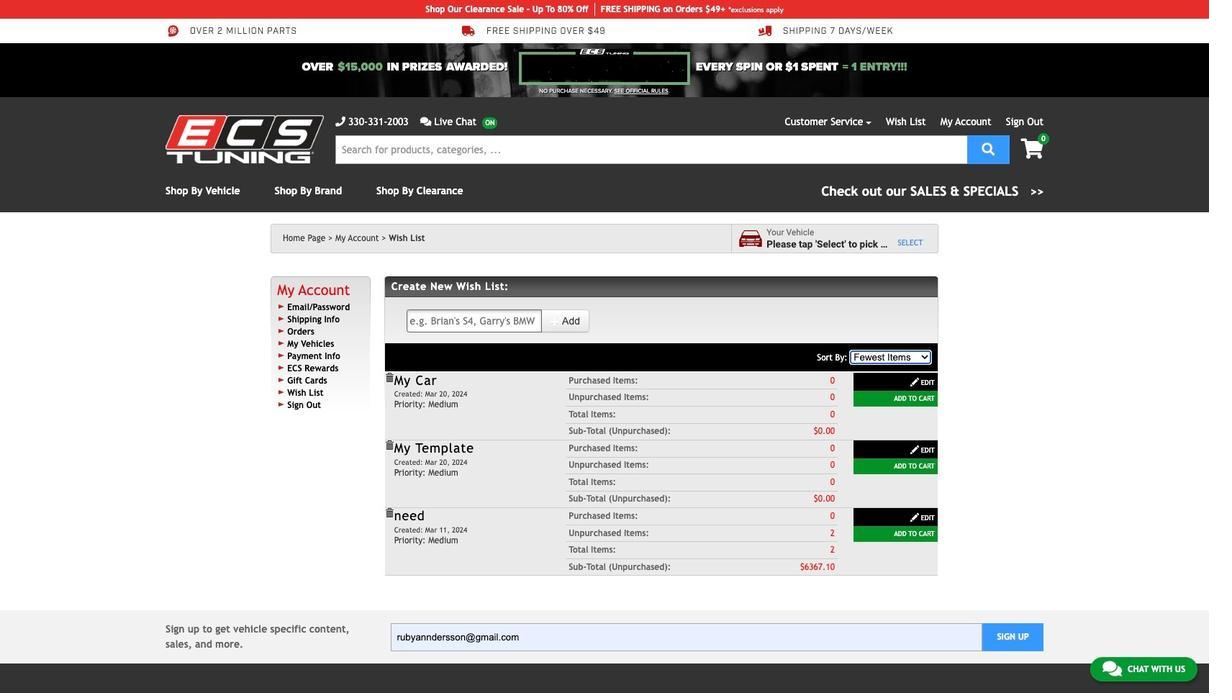 Task type: describe. For each thing, give the bounding box(es) containing it.
comments image
[[1103, 660, 1122, 677]]

delete image
[[384, 441, 394, 451]]

Search text field
[[336, 135, 968, 164]]

e.g. Brian's S4, Garry's BMW E92...etc text field
[[406, 310, 542, 333]]

Email email field
[[391, 623, 983, 651]]

phone image
[[336, 117, 346, 127]]

0 vertical spatial white image
[[550, 317, 560, 327]]

white image for delete icon
[[910, 445, 920, 455]]



Task type: locate. For each thing, give the bounding box(es) containing it.
ecs tuning 'spin to win' contest logo image
[[519, 49, 690, 85]]

delete image down delete icon
[[384, 508, 394, 519]]

ecs tuning image
[[166, 115, 324, 163]]

1 delete image from the top
[[384, 373, 394, 383]]

2 vertical spatial white image
[[910, 445, 920, 455]]

search image
[[982, 142, 995, 155]]

2 delete image from the top
[[384, 508, 394, 519]]

white image
[[550, 317, 560, 327], [910, 377, 920, 387], [910, 445, 920, 455]]

1 vertical spatial white image
[[910, 377, 920, 387]]

shopping cart image
[[1021, 139, 1044, 159]]

white image
[[910, 513, 920, 523]]

0 vertical spatial delete image
[[384, 373, 394, 383]]

delete image up delete icon
[[384, 373, 394, 383]]

white image for second delete image from the bottom of the page
[[910, 377, 920, 387]]

1 vertical spatial delete image
[[384, 508, 394, 519]]

delete image
[[384, 373, 394, 383], [384, 508, 394, 519]]

comments image
[[420, 117, 432, 127]]



Task type: vqa. For each thing, say whether or not it's contained in the screenshot.
second Delete icon from the bottom
yes



